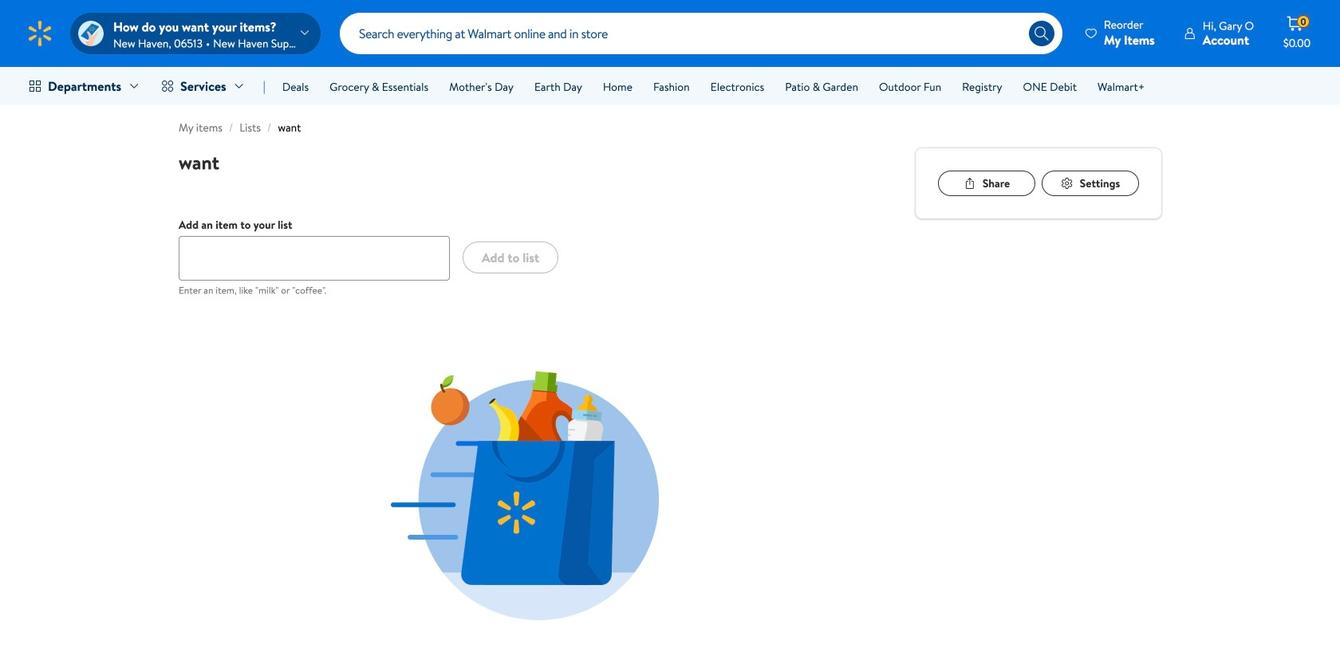 Task type: describe. For each thing, give the bounding box(es) containing it.
Walmart Site-Wide search field
[[340, 13, 1063, 54]]

Search search field
[[340, 13, 1063, 54]]

search icon image
[[1034, 26, 1050, 42]]



Task type: vqa. For each thing, say whether or not it's contained in the screenshot.
left the |
no



Task type: locate. For each thing, give the bounding box(es) containing it.
 image
[[78, 21, 104, 46]]

walmart homepage image
[[26, 19, 54, 48]]

None text field
[[179, 236, 450, 281]]



